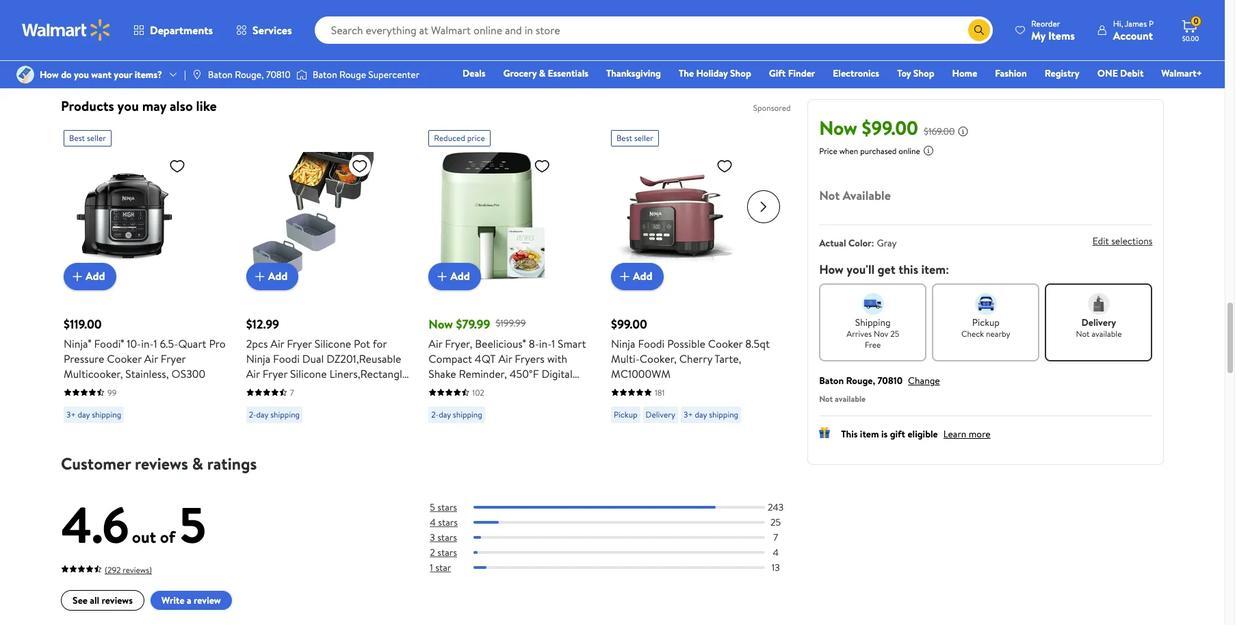 Task type: vqa. For each thing, say whether or not it's contained in the screenshot.
95110
no



Task type: describe. For each thing, give the bounding box(es) containing it.
compact
[[429, 351, 472, 366]]

eligible
[[908, 427, 938, 441]]

pickup check nearby
[[962, 316, 1011, 340]]

1 horizontal spatial reviews
[[135, 452, 188, 475]]

intent image for delivery image
[[1088, 293, 1110, 315]]

add button for $99.00
[[611, 263, 664, 290]]

product group containing now $79.99
[[429, 124, 592, 441]]

1 horizontal spatial you
[[117, 96, 139, 115]]

next slide for products you may also like list image
[[747, 190, 780, 223]]

2 add from the left
[[268, 269, 288, 284]]

tempered
[[429, 396, 476, 411]]

toy shop link
[[892, 66, 941, 81]]

account
[[1114, 28, 1154, 43]]

1 shipping from the left
[[92, 408, 121, 420]]

best for $119.00
[[69, 132, 85, 143]]

grocery & essentials link
[[497, 66, 595, 81]]

2 shop from the left
[[914, 66, 935, 80]]

2 2-day shipping from the left
[[432, 408, 483, 420]]

in- inside $119.00 ninja® foodi® 10-in-1 6.5-quart pro pressure cooker air fryer multicooker, stainless, os300
[[141, 336, 154, 351]]

edit selections
[[1093, 234, 1153, 248]]

3 shipping from the left
[[453, 408, 483, 420]]

a
[[187, 594, 191, 607]]

no
[[560, 46, 572, 61]]

4 for 4 stars
[[430, 515, 436, 529]]

reorder
[[1032, 17, 1061, 29]]

one debit
[[1098, 66, 1144, 80]]

2 3+ from the left
[[684, 408, 693, 420]]

departments
[[150, 23, 213, 38]]

finder
[[789, 66, 816, 80]]

online
[[899, 145, 920, 157]]

(292
[[105, 564, 121, 575]]

best for $99.00
[[617, 132, 633, 143]]

sponsored
[[754, 102, 791, 113]]

back
[[301, 46, 323, 61]]

$0.00
[[1183, 34, 1200, 43]]

out
[[132, 525, 156, 548]]

add for $99.00
[[633, 269, 653, 284]]

$12.99
[[246, 315, 279, 332]]

product group containing $119.00
[[64, 124, 227, 428]]

$199.99
[[496, 316, 526, 330]]

add button for $119.00
[[64, 263, 116, 290]]

add to favorites list, ninja® foodi® 10-in-1 6.5-quart pro pressure cooker air fryer multicooker, stainless, os300 image
[[169, 157, 186, 174]]

write
[[162, 594, 185, 607]]

2- up ratings
[[249, 408, 256, 420]]

2
[[430, 546, 435, 559]]

:
[[872, 236, 874, 250]]

glass
[[479, 396, 503, 411]]

progress bar for 13
[[474, 566, 765, 569]]

cooker inside $119.00 ninja® foodi® 10-in-1 6.5-quart pro pressure cooker air fryer multicooker, stainless, os300
[[107, 351, 142, 366]]

credit
[[575, 46, 603, 61]]

8.5qt
[[746, 336, 770, 351]]

now for now $79.99 $199.99 air fryer, beelicious® 8-in-1 smart compact 4qt air fryers with shake reminder, 450°f digital airfryer with flavor-lock tech, tempered glass disaplay, dishwahser-safe&nonstick,fit for 2-4 people,green
[[429, 315, 453, 332]]

more inside capital one  earn 5% cash back on walmart.com. see if you're pre-approved with no credit risk. learn more element
[[660, 47, 682, 61]]

free
[[865, 339, 881, 351]]

star
[[436, 561, 451, 574]]

8-
[[529, 336, 539, 351]]

cooker,
[[640, 351, 677, 366]]

basket,
[[290, 381, 324, 396]]

color
[[849, 236, 872, 250]]

0 horizontal spatial you
[[74, 68, 89, 81]]

get
[[878, 261, 896, 278]]

available inside delivery not available
[[1092, 328, 1122, 340]]

p
[[1150, 17, 1154, 29]]

1 horizontal spatial more
[[969, 427, 991, 441]]

1 shop from the left
[[731, 66, 752, 80]]

write a review
[[162, 594, 221, 607]]

0 vertical spatial with
[[537, 46, 558, 61]]

0 horizontal spatial &
[[192, 452, 203, 475]]

james
[[1126, 17, 1148, 29]]

mc1000wm
[[611, 366, 671, 381]]

(292 reviews) link
[[61, 561, 152, 576]]

not available
[[819, 187, 891, 204]]

2pcs
[[246, 336, 268, 351]]

fryer inside $119.00 ninja® foodi® 10-in-1 6.5-quart pro pressure cooker air fryer multicooker, stainless, os300
[[161, 351, 186, 366]]

foodi inside $99.00 ninja foodi possible cooker 8.5qt multi-cooker, cherry tarte, mc1000wm
[[638, 336, 665, 351]]

not inside baton rouge, 70810 change not available
[[819, 393, 833, 405]]

see all reviews link
[[61, 590, 144, 611]]

|
[[184, 68, 186, 81]]

1 star
[[430, 561, 451, 574]]

10-
[[127, 336, 141, 351]]

best seller for $119.00
[[69, 132, 106, 143]]

baton rouge, 70810 change not available
[[819, 374, 940, 405]]

airfryer
[[429, 381, 466, 396]]

delivery for delivery not available
[[1082, 316, 1117, 329]]

available inside baton rouge, 70810 change not available
[[835, 393, 866, 405]]

edit selections button
[[1093, 234, 1153, 248]]

0 horizontal spatial see
[[73, 594, 88, 607]]

customer
[[61, 452, 131, 475]]

you'll
[[847, 261, 875, 278]]

departments button
[[122, 14, 225, 47]]

progress bar for 25
[[474, 521, 765, 524]]

reminder,
[[459, 366, 507, 381]]

home
[[953, 66, 978, 80]]

2- down airfryer at the bottom
[[432, 408, 439, 420]]

ninja inside $99.00 ninja foodi possible cooker 8.5qt multi-cooker, cherry tarte, mc1000wm
[[611, 336, 636, 351]]

may
[[142, 96, 166, 115]]

1 day from the left
[[78, 408, 90, 420]]

 image for baton
[[296, 68, 307, 81]]

add button for now
[[429, 263, 481, 290]]

pre-
[[470, 46, 490, 61]]

risk.
[[605, 46, 624, 61]]

how you'll get this item:
[[819, 261, 949, 278]]

1 inside $119.00 ninja® foodi® 10-in-1 6.5-quart pro pressure cooker air fryer multicooker, stainless, os300
[[154, 336, 157, 351]]

0 vertical spatial not
[[819, 187, 840, 204]]

1 vertical spatial with
[[547, 351, 568, 366]]

selections
[[1112, 234, 1153, 248]]

air fryer, beelicious® 8-in-1 smart compact 4qt air fryers with shake reminder, 450°f digital airfryer with flavor-lock tech, tempered glass disaplay, dishwahser-safe&nonstick,fit for 2-4 people,green image
[[429, 152, 556, 279]]

baton for baton rouge, 70810
[[208, 68, 233, 81]]

earn
[[236, 46, 258, 61]]

pro
[[209, 336, 226, 351]]

stars for 2 stars
[[438, 546, 457, 559]]

stars for 4 stars
[[438, 515, 458, 529]]

1 3+ day shipping from the left
[[66, 408, 121, 420]]

1 vertical spatial learn
[[944, 427, 967, 441]]

Walmart Site-Wide search field
[[315, 16, 993, 44]]

electronics
[[833, 66, 880, 80]]

price
[[819, 145, 838, 157]]

3 day from the left
[[439, 408, 451, 420]]

you're
[[438, 46, 468, 61]]

rouge, for baton rouge, 70810 change not available
[[846, 374, 876, 388]]

holiday
[[697, 66, 728, 80]]

arrives
[[847, 328, 872, 340]]

0
[[1194, 15, 1199, 27]]

0 $0.00
[[1183, 15, 1200, 43]]

reduced price
[[434, 132, 485, 143]]

search icon image
[[974, 25, 985, 36]]

1 vertical spatial silicone
[[290, 366, 327, 381]]

essentials
[[548, 66, 589, 80]]

purchased
[[860, 145, 897, 157]]

services button
[[225, 14, 304, 47]]

not inside delivery not available
[[1076, 328, 1090, 340]]

2 add to cart image from the left
[[252, 268, 268, 284]]

70810 for baton rouge, 70810
[[266, 68, 291, 81]]

4 shipping from the left
[[709, 408, 739, 420]]

the
[[679, 66, 694, 80]]

Search search field
[[315, 16, 993, 44]]

pickup for pickup
[[614, 408, 638, 420]]

nearby
[[986, 328, 1011, 340]]

how do you want your items?
[[40, 68, 162, 81]]

$169.00
[[924, 125, 955, 138]]

baton rouge supercenter
[[313, 68, 420, 81]]

shipping
[[855, 316, 891, 329]]

181
[[655, 387, 665, 398]]

add for now
[[451, 269, 470, 284]]

(292 reviews)
[[105, 564, 152, 575]]



Task type: locate. For each thing, give the bounding box(es) containing it.
cash
[[277, 46, 298, 61]]

how for how do you want your items?
[[40, 68, 59, 81]]

3 add button from the left
[[429, 263, 481, 290]]

how down actual on the top right of the page
[[819, 261, 844, 278]]

1 horizontal spatial foodi
[[638, 336, 665, 351]]

stars down 5 stars
[[438, 515, 458, 529]]

best seller down products
[[69, 132, 106, 143]]

possible
[[668, 336, 706, 351]]

1 horizontal spatial 7
[[774, 530, 779, 544]]

25
[[891, 328, 900, 340], [771, 515, 781, 529]]

pressure
[[64, 351, 104, 366]]

day down cherry
[[695, 408, 708, 420]]

0 horizontal spatial for
[[373, 336, 387, 351]]

gifting made easy image
[[819, 427, 830, 438]]

2-day shipping down airfryer at the bottom
[[432, 408, 483, 420]]

you
[[74, 68, 89, 81], [117, 96, 139, 115]]

1 horizontal spatial 4
[[439, 426, 445, 441]]

0 vertical spatial &
[[539, 66, 546, 80]]

see left if
[[409, 46, 426, 61]]

best down products
[[69, 132, 85, 143]]

hi, james p account
[[1114, 17, 1154, 43]]

stars for 5 stars
[[438, 500, 457, 514]]

reviews right customer
[[135, 452, 188, 475]]

hi,
[[1114, 17, 1124, 29]]

pickup for pickup check nearby
[[972, 316, 1000, 329]]

1 3+ from the left
[[66, 408, 76, 420]]

0 horizontal spatial ninja
[[246, 351, 271, 366]]

1 vertical spatial see
[[73, 594, 88, 607]]

1 horizontal spatial 25
[[891, 328, 900, 340]]

shop right toy
[[914, 66, 935, 80]]

3 add to cart image from the left
[[434, 268, 451, 284]]

0 vertical spatial for
[[373, 336, 387, 351]]

4 day from the left
[[695, 408, 708, 420]]

baton inside baton rouge, 70810 change not available
[[819, 374, 844, 388]]

5 right the of
[[179, 490, 206, 558]]

intent image for shipping image
[[862, 293, 884, 315]]

3+ day shipping down the '99'
[[66, 408, 121, 420]]

pickup down intent image for pickup
[[972, 316, 1000, 329]]

delivery down intent image for delivery
[[1082, 316, 1117, 329]]

4 progress bar from the top
[[474, 551, 765, 554]]

1 horizontal spatial delivery
[[1082, 316, 1117, 329]]

gift
[[769, 66, 786, 80]]

1 best seller from the left
[[69, 132, 106, 143]]

450°f
[[510, 366, 539, 381]]

seller for $119.00
[[87, 132, 106, 143]]

1 horizontal spatial seller
[[635, 132, 654, 143]]

1 vertical spatial delivery
[[646, 408, 676, 420]]

deals
[[463, 66, 486, 80]]

products you may also like
[[61, 96, 217, 115]]

25 inside shipping arrives nov 25 free
[[891, 328, 900, 340]]

walmart image
[[22, 19, 111, 41]]

rouge
[[340, 68, 366, 81]]

1 horizontal spatial rouge,
[[846, 374, 876, 388]]

2 best seller from the left
[[617, 132, 654, 143]]

this item is gift eligible learn more
[[841, 427, 991, 441]]

4 inside now $79.99 $199.99 air fryer, beelicious® 8-in-1 smart compact 4qt air fryers with shake reminder, 450°f digital airfryer with flavor-lock tech, tempered glass disaplay, dishwahser-safe&nonstick,fit for 2-4 people,green
[[439, 426, 445, 441]]

cherry
[[680, 351, 713, 366]]

now
[[819, 114, 858, 141], [429, 315, 453, 332]]

one debit link
[[1092, 66, 1151, 81]]

shipping down the basket,
[[271, 408, 300, 420]]

2 vertical spatial with
[[469, 381, 489, 396]]

shipping down the tarte,
[[709, 408, 739, 420]]

rouge, for baton rouge, 70810
[[235, 68, 264, 81]]

products
[[61, 96, 114, 115]]

0 horizontal spatial delivery
[[646, 408, 676, 420]]

smart
[[558, 336, 586, 351]]

item
[[860, 427, 879, 441]]

ninja inside $12.99 2pcs air fryer silicone pot for ninja foodi dual dz201,reusable air fryer silicone liners,rectangle air fryer basket, air fryer accessories (gray)
[[246, 351, 271, 366]]

2 3+ day shipping from the left
[[684, 408, 739, 420]]

0 vertical spatial 4
[[439, 426, 445, 441]]

liners,rectangle
[[330, 366, 408, 381]]

& inside grocery & essentials link
[[539, 66, 546, 80]]

product group containing $99.00
[[611, 124, 775, 428]]

toy
[[898, 66, 912, 80]]

legal information image
[[923, 145, 934, 156]]

pickup inside "product" "group"
[[614, 408, 638, 420]]

accessories
[[246, 396, 302, 411]]

seller down products
[[87, 132, 106, 143]]

foodi left dual
[[273, 351, 300, 366]]

0 horizontal spatial 4
[[430, 515, 436, 529]]

deals link
[[457, 66, 492, 81]]

not down intent image for delivery
[[1076, 328, 1090, 340]]

1 horizontal spatial best
[[617, 132, 633, 143]]

more right eligible
[[969, 427, 991, 441]]

rouge, inside baton rouge, 70810 change not available
[[846, 374, 876, 388]]

1 vertical spatial reviews
[[102, 594, 133, 607]]

add to favorites list, air fryer, beelicious® 8-in-1 smart compact 4qt air fryers with shake reminder, 450°f digital airfryer with flavor-lock tech, tempered glass disaplay, dishwahser-safe&nonstick,fit for 2-4 people,green image
[[534, 157, 551, 174]]

2-day shipping down the basket,
[[249, 408, 300, 420]]

baton up like
[[208, 68, 233, 81]]

1 horizontal spatial see
[[409, 46, 426, 61]]

foodi
[[638, 336, 665, 351], [273, 351, 300, 366]]

4 add button from the left
[[611, 263, 664, 290]]

4 up 3
[[430, 515, 436, 529]]

now up fryer,
[[429, 315, 453, 332]]

cooker inside $99.00 ninja foodi possible cooker 8.5qt multi-cooker, cherry tarte, mc1000wm
[[708, 336, 743, 351]]

4 up 13
[[773, 546, 779, 559]]

stars up the 4 stars
[[438, 500, 457, 514]]

available up this
[[835, 393, 866, 405]]

1 vertical spatial 70810
[[878, 374, 903, 388]]

pickup inside pickup check nearby
[[972, 316, 1000, 329]]

rouge, down free
[[846, 374, 876, 388]]

silicone left pot
[[315, 336, 351, 351]]

delivery not available
[[1076, 316, 1122, 340]]

with left flavor-
[[469, 381, 489, 396]]

how for how you'll get this item:
[[819, 261, 844, 278]]

delivery for delivery
[[646, 408, 676, 420]]

beelicious®
[[475, 336, 526, 351]]

2 stars
[[430, 546, 457, 559]]

rouge, down earn
[[235, 68, 264, 81]]

ninja foodi possible cooker 8.5qt multi-cooker, cherry tarte, mc1000wm image
[[611, 152, 739, 279]]

0 horizontal spatial shop
[[731, 66, 752, 80]]

shipping down the '99'
[[92, 408, 121, 420]]

1 vertical spatial &
[[192, 452, 203, 475]]

1 vertical spatial 4
[[430, 515, 436, 529]]

more
[[660, 47, 682, 61], [969, 427, 991, 441]]

add to favorites list, ninja foodi possible cooker 8.5qt multi-cooker, cherry tarte, mc1000wm image
[[717, 157, 733, 174]]

$99.00 inside $99.00 ninja foodi possible cooker 8.5qt multi-cooker, cherry tarte, mc1000wm
[[611, 315, 648, 332]]

$99.00
[[862, 114, 919, 141], [611, 315, 648, 332]]

2 horizontal spatial baton
[[819, 374, 844, 388]]

1 horizontal spatial $99.00
[[862, 114, 919, 141]]

day up ratings
[[256, 408, 269, 420]]

1 horizontal spatial in-
[[539, 336, 552, 351]]

2pcs air fryer silicone pot for ninja foodi dual dz201,reusable air fryer silicone liners,rectangle air fryer basket, air fryer accessories (gray) image
[[246, 152, 374, 279]]

7 inside "product" "group"
[[290, 387, 294, 398]]

1 vertical spatial 25
[[771, 515, 781, 529]]

0 vertical spatial learn
[[635, 47, 658, 61]]

0 horizontal spatial foodi
[[273, 351, 300, 366]]

how left do
[[40, 68, 59, 81]]

0 horizontal spatial 25
[[771, 515, 781, 529]]

with left no
[[537, 46, 558, 61]]

0 horizontal spatial 70810
[[266, 68, 291, 81]]

write a review link
[[150, 590, 233, 611]]

review
[[194, 594, 221, 607]]

2 day from the left
[[256, 408, 269, 420]]

shake
[[429, 366, 456, 381]]

baton down on
[[313, 68, 337, 81]]

5%
[[261, 46, 274, 61]]

0 vertical spatial more
[[660, 47, 682, 61]]

0 horizontal spatial reviews
[[102, 594, 133, 607]]

learn more about strikethrough prices image
[[958, 126, 969, 137]]

1 horizontal spatial pickup
[[972, 316, 1000, 329]]

1 horizontal spatial &
[[539, 66, 546, 80]]

0 horizontal spatial best
[[69, 132, 85, 143]]

0 horizontal spatial pickup
[[614, 408, 638, 420]]

1 horizontal spatial 3+
[[684, 408, 693, 420]]

7 left (gray)
[[290, 387, 294, 398]]

0 horizontal spatial 2-day shipping
[[249, 408, 300, 420]]

(gray)
[[305, 396, 334, 411]]

70810 inside baton rouge, 70810 change not available
[[878, 374, 903, 388]]

2- down tempered at the bottom of page
[[429, 426, 439, 441]]

 image down "back"
[[296, 68, 307, 81]]

& left ratings
[[192, 452, 203, 475]]

now $79.99 $199.99 air fryer, beelicious® 8-in-1 smart compact 4qt air fryers with shake reminder, 450°f digital airfryer with flavor-lock tech, tempered glass disaplay, dishwahser-safe&nonstick,fit for 2-4 people,green
[[429, 315, 588, 441]]

1 horizontal spatial 5
[[430, 500, 435, 514]]

3+ day shipping
[[66, 408, 121, 420], [684, 408, 739, 420]]

2 progress bar from the top
[[474, 521, 765, 524]]

stars for 3 stars
[[438, 530, 457, 544]]

walmart.com.
[[341, 46, 406, 61]]

shipping up people,green
[[453, 408, 483, 420]]

1 vertical spatial now
[[429, 315, 453, 332]]

shop right holiday
[[731, 66, 752, 80]]

0 vertical spatial reviews
[[135, 452, 188, 475]]

2 add button from the left
[[246, 263, 299, 290]]

progress bar for 4
[[474, 551, 765, 554]]

0 horizontal spatial more
[[660, 47, 682, 61]]

all
[[90, 594, 99, 607]]

registry
[[1045, 66, 1080, 80]]

for right safe&nonstick,fit
[[574, 411, 588, 426]]

progress bar for 7
[[474, 536, 765, 539]]

air inside $119.00 ninja® foodi® 10-in-1 6.5-quart pro pressure cooker air fryer multicooker, stainless, os300
[[144, 351, 158, 366]]

grocery
[[504, 66, 537, 80]]

not left available
[[819, 187, 840, 204]]

1 left star
[[430, 561, 433, 574]]

1 add from the left
[[86, 269, 105, 284]]

registry link
[[1039, 66, 1086, 81]]

0 vertical spatial delivery
[[1082, 316, 1117, 329]]

for inside now $79.99 $199.99 air fryer, beelicious® 8-in-1 smart compact 4qt air fryers with shake reminder, 450°f digital airfryer with flavor-lock tech, tempered glass disaplay, dishwahser-safe&nonstick,fit for 2-4 people,green
[[574, 411, 588, 426]]

day down multicooker,
[[78, 408, 90, 420]]

add for $119.00
[[86, 269, 105, 284]]

 image
[[192, 69, 203, 80]]

1 left "6.5-"
[[154, 336, 157, 351]]

1 progress bar from the top
[[474, 506, 765, 508]]

in- left smart
[[539, 336, 552, 351]]

of
[[160, 525, 175, 548]]

foodi inside $12.99 2pcs air fryer silicone pot for ninja foodi dual dz201,reusable air fryer silicone liners,rectangle air fryer basket, air fryer accessories (gray)
[[273, 351, 300, 366]]

7
[[290, 387, 294, 398], [774, 530, 779, 544]]

see left all
[[73, 594, 88, 607]]

1 2-day shipping from the left
[[249, 408, 300, 420]]

 image left do
[[16, 66, 34, 84]]

is
[[882, 427, 888, 441]]

0 horizontal spatial best seller
[[69, 132, 106, 143]]

tarte,
[[715, 351, 742, 366]]

when
[[840, 145, 858, 157]]

0 vertical spatial 7
[[290, 387, 294, 398]]

product group containing $12.99
[[246, 124, 410, 428]]

pickup down mc1000wm
[[614, 408, 638, 420]]

learn more
[[635, 47, 682, 61]]

1 in- from the left
[[141, 336, 154, 351]]

70810 left "change" button
[[878, 374, 903, 388]]

delivery down '181'
[[646, 408, 676, 420]]

 image
[[16, 66, 34, 84], [296, 68, 307, 81]]

0 horizontal spatial baton
[[208, 68, 233, 81]]

1 horizontal spatial baton
[[313, 68, 337, 81]]

0 vertical spatial how
[[40, 68, 59, 81]]

for right pot
[[373, 336, 387, 351]]

3 add from the left
[[451, 269, 470, 284]]

0 vertical spatial rouge,
[[235, 68, 264, 81]]

1 add to cart image from the left
[[69, 268, 86, 284]]

now for now $99.00
[[819, 114, 858, 141]]

earn 5% cash back on walmart.com. see if you're pre-approved with no credit risk.
[[236, 46, 624, 61]]

reviews right all
[[102, 594, 133, 607]]

5 progress bar from the top
[[474, 566, 765, 569]]

1 product group from the left
[[64, 124, 227, 428]]

99
[[107, 387, 117, 398]]

silicone up (gray)
[[290, 366, 327, 381]]

ninja down $12.99
[[246, 351, 271, 366]]

2 best from the left
[[617, 132, 633, 143]]

1 left smart
[[552, 336, 555, 351]]

0 horizontal spatial cooker
[[107, 351, 142, 366]]

$79.99
[[456, 315, 490, 332]]

home link
[[947, 66, 984, 81]]

3 product group from the left
[[429, 124, 592, 441]]

2 shipping from the left
[[271, 408, 300, 420]]

2 product group from the left
[[246, 124, 410, 428]]

1 best from the left
[[69, 132, 85, 143]]

1 vertical spatial not
[[1076, 328, 1090, 340]]

learn up thanksgiving link
[[635, 47, 658, 61]]

$99.00 ninja foodi possible cooker 8.5qt multi-cooker, cherry tarte, mc1000wm
[[611, 315, 770, 381]]

reduced
[[434, 132, 465, 143]]

0 vertical spatial now
[[819, 114, 858, 141]]

baton up gifting made easy 'icon'
[[819, 374, 844, 388]]

4 down tempered at the bottom of page
[[439, 426, 445, 441]]

in- inside now $79.99 $199.99 air fryer, beelicious® 8-in-1 smart compact 4qt air fryers with shake reminder, 450°f digital airfryer with flavor-lock tech, tempered glass disaplay, dishwahser-safe&nonstick,fit for 2-4 people,green
[[539, 336, 552, 351]]

capitalone image
[[170, 37, 225, 72]]

1 horizontal spatial best seller
[[617, 132, 654, 143]]

25 down "243"
[[771, 515, 781, 529]]

1 horizontal spatial now
[[819, 114, 858, 141]]

2- inside now $79.99 $199.99 air fryer, beelicious® 8-in-1 smart compact 4qt air fryers with shake reminder, 450°f digital airfryer with flavor-lock tech, tempered glass disaplay, dishwahser-safe&nonstick,fit for 2-4 people,green
[[429, 426, 439, 441]]

now $99.00
[[819, 114, 919, 141]]

1 horizontal spatial  image
[[296, 68, 307, 81]]

$99.00 up purchased
[[862, 114, 919, 141]]

reviews
[[135, 452, 188, 475], [102, 594, 133, 607]]

1 horizontal spatial 3+ day shipping
[[684, 408, 739, 420]]

gift finder link
[[763, 66, 822, 81]]

foodi up mc1000wm
[[638, 336, 665, 351]]

gift finder
[[769, 66, 816, 80]]

7 up 13
[[774, 530, 779, 544]]

not up gifting made easy 'icon'
[[819, 393, 833, 405]]

fryers
[[515, 351, 545, 366]]

4 product group from the left
[[611, 124, 775, 428]]

stars right 2
[[438, 546, 457, 559]]

ninja
[[611, 336, 636, 351], [246, 351, 271, 366]]

0 horizontal spatial how
[[40, 68, 59, 81]]

items?
[[135, 68, 162, 81]]

0 horizontal spatial 7
[[290, 387, 294, 398]]

70810 for baton rouge, 70810 change not available
[[878, 374, 903, 388]]

do
[[61, 68, 72, 81]]

seller for $99.00
[[635, 132, 654, 143]]

0 vertical spatial silicone
[[315, 336, 351, 351]]

you right do
[[74, 68, 89, 81]]

add to cart image for now
[[434, 268, 451, 284]]

0 vertical spatial see
[[409, 46, 426, 61]]

4 add to cart image from the left
[[617, 268, 633, 284]]

add to favorites list, 2pcs air fryer silicone pot for ninja foodi dual dz201,reusable air fryer silicone liners,rectangle air fryer basket, air fryer accessories (gray) image
[[352, 157, 368, 174]]

3 progress bar from the top
[[474, 536, 765, 539]]

check
[[962, 328, 984, 340]]

ninja® foodi® 10-in-1 6.5-quart pro pressure cooker air fryer multicooker, stainless, os300 image
[[64, 152, 191, 279]]

shipping arrives nov 25 free
[[847, 316, 900, 351]]

1 inside now $79.99 $199.99 air fryer, beelicious® 8-in-1 smart compact 4qt air fryers with shake reminder, 450°f digital airfryer with flavor-lock tech, tempered glass disaplay, dishwahser-safe&nonstick,fit for 2-4 people,green
[[552, 336, 555, 351]]

not
[[819, 187, 840, 204], [1076, 328, 1090, 340], [819, 393, 833, 405]]

you left may
[[117, 96, 139, 115]]

1 horizontal spatial available
[[1092, 328, 1122, 340]]

1 horizontal spatial 2-day shipping
[[432, 408, 483, 420]]

services
[[253, 23, 292, 38]]

0 horizontal spatial in-
[[141, 336, 154, 351]]

1 vertical spatial for
[[574, 411, 588, 426]]

0 horizontal spatial 3+
[[66, 408, 76, 420]]

in-
[[141, 336, 154, 351], [539, 336, 552, 351]]

day down airfryer at the bottom
[[439, 408, 451, 420]]

1 horizontal spatial shop
[[914, 66, 935, 80]]

capital one  earn 5% cash back on walmart.com. see if you're pre-approved with no credit risk. learn more element
[[635, 47, 682, 62]]

1 horizontal spatial learn
[[944, 427, 967, 441]]

70810 down the 'cash' at the left top of the page
[[266, 68, 291, 81]]

pickup
[[972, 316, 1000, 329], [614, 408, 638, 420]]

in- left "6.5-"
[[141, 336, 154, 351]]

0 vertical spatial 25
[[891, 328, 900, 340]]

best seller for $99.00
[[617, 132, 654, 143]]

2 horizontal spatial 4
[[773, 546, 779, 559]]

0 horizontal spatial available
[[835, 393, 866, 405]]

learn right eligible
[[944, 427, 967, 441]]

this
[[899, 261, 919, 278]]

1 seller from the left
[[87, 132, 106, 143]]

3+ down multicooker,
[[66, 408, 76, 420]]

best seller down thanksgiving
[[617, 132, 654, 143]]

0 horizontal spatial now
[[429, 315, 453, 332]]

now up the price
[[819, 114, 858, 141]]

best down thanksgiving
[[617, 132, 633, 143]]

intent image for pickup image
[[975, 293, 997, 315]]

3+ down cherry
[[684, 408, 693, 420]]

1 horizontal spatial how
[[819, 261, 844, 278]]

$99.00 up multi- on the bottom of page
[[611, 315, 648, 332]]

3+ day shipping down cherry
[[684, 408, 739, 420]]

2 seller from the left
[[635, 132, 654, 143]]

1 horizontal spatial 70810
[[878, 374, 903, 388]]

1 vertical spatial pickup
[[614, 408, 638, 420]]

stars right 3
[[438, 530, 457, 544]]

0 horizontal spatial 1
[[154, 336, 157, 351]]

0 vertical spatial you
[[74, 68, 89, 81]]

 image for how
[[16, 66, 34, 84]]

0 vertical spatial pickup
[[972, 316, 1000, 329]]

with right fryers
[[547, 351, 568, 366]]

more up the
[[660, 47, 682, 61]]

progress bar for 243
[[474, 506, 765, 508]]

25 right nov
[[891, 328, 900, 340]]

now inside now $79.99 $199.99 air fryer, beelicious® 8-in-1 smart compact 4qt air fryers with shake reminder, 450°f digital airfryer with flavor-lock tech, tempered glass disaplay, dishwahser-safe&nonstick,fit for 2-4 people,green
[[429, 315, 453, 332]]

baton rouge, 70810
[[208, 68, 291, 81]]

available
[[843, 187, 891, 204]]

1 vertical spatial $99.00
[[611, 315, 648, 332]]

delivery inside delivery not available
[[1082, 316, 1117, 329]]

for inside $12.99 2pcs air fryer silicone pot for ninja foodi dual dz201,reusable air fryer silicone liners,rectangle air fryer basket, air fryer accessories (gray)
[[373, 336, 387, 351]]

available down intent image for delivery
[[1092, 328, 1122, 340]]

seller down thanksgiving
[[635, 132, 654, 143]]

5 up the 4 stars
[[430, 500, 435, 514]]

baton for baton rouge supercenter
[[313, 68, 337, 81]]

2 in- from the left
[[539, 336, 552, 351]]

fryer,
[[445, 336, 473, 351]]

reorder my items
[[1032, 17, 1075, 43]]

1 vertical spatial available
[[835, 393, 866, 405]]

tech,
[[549, 381, 574, 396]]

multi-
[[611, 351, 640, 366]]

0 vertical spatial 70810
[[266, 68, 291, 81]]

0 vertical spatial $99.00
[[862, 114, 919, 141]]

& right grocery
[[539, 66, 546, 80]]

4 for 4
[[773, 546, 779, 559]]

0 horizontal spatial $99.00
[[611, 315, 648, 332]]

approved
[[490, 46, 535, 61]]

4 add from the left
[[633, 269, 653, 284]]

1 add button from the left
[[64, 263, 116, 290]]

1 vertical spatial 7
[[774, 530, 779, 544]]

progress bar
[[474, 506, 765, 508], [474, 521, 765, 524], [474, 536, 765, 539], [474, 551, 765, 554], [474, 566, 765, 569]]

product group
[[64, 124, 227, 428], [246, 124, 410, 428], [429, 124, 592, 441], [611, 124, 775, 428]]

add to cart image for $99.00
[[617, 268, 633, 284]]

0 horizontal spatial learn
[[635, 47, 658, 61]]

add to cart image for $119.00
[[69, 268, 86, 284]]

0 horizontal spatial 5
[[179, 490, 206, 558]]

1 vertical spatial you
[[117, 96, 139, 115]]

1 vertical spatial more
[[969, 427, 991, 441]]

stars
[[438, 500, 457, 514], [438, 515, 458, 529], [438, 530, 457, 544], [438, 546, 457, 559]]

delivery inside "product" "group"
[[646, 408, 676, 420]]

add to cart image
[[69, 268, 86, 284], [252, 268, 268, 284], [434, 268, 451, 284], [617, 268, 633, 284]]

1 horizontal spatial for
[[574, 411, 588, 426]]

1 horizontal spatial 1
[[430, 561, 433, 574]]

0 horizontal spatial rouge,
[[235, 68, 264, 81]]

ninja up mc1000wm
[[611, 336, 636, 351]]



